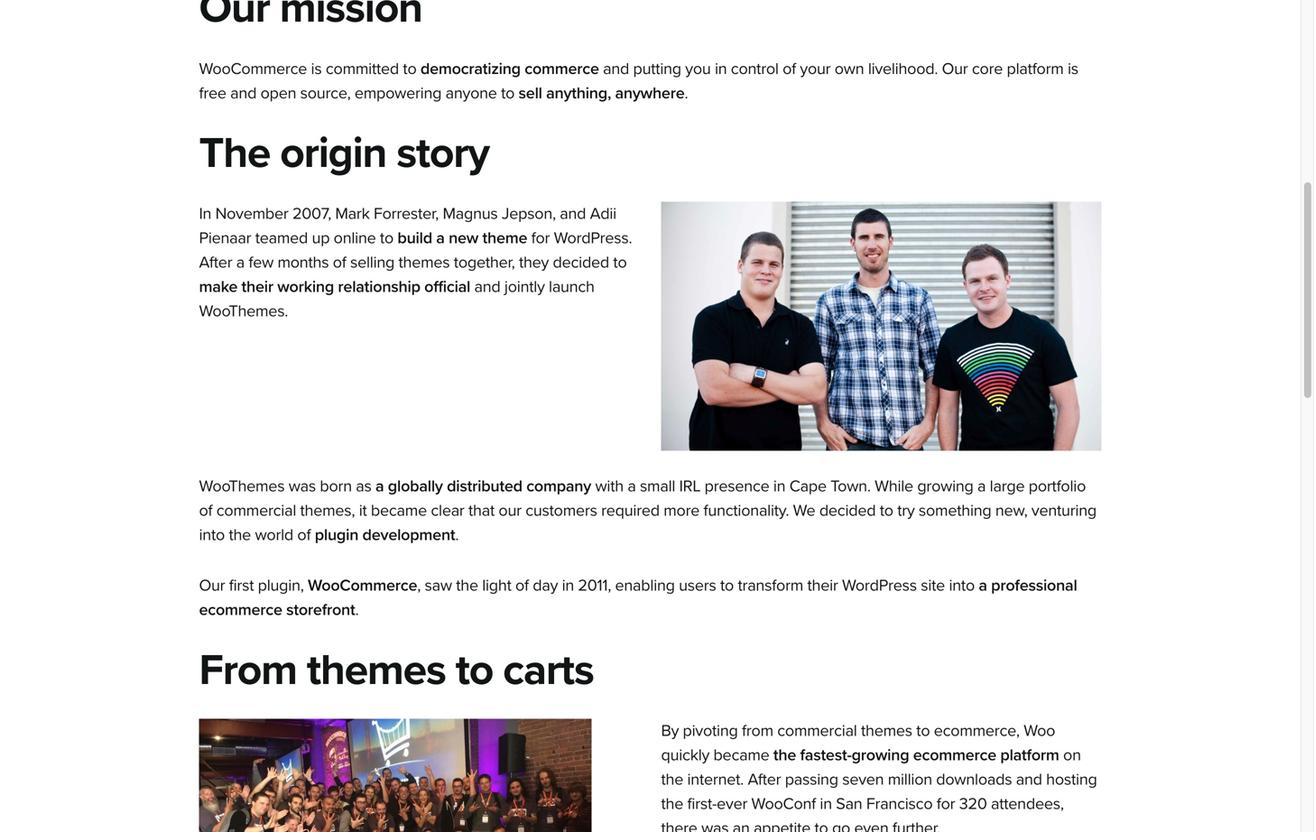 Task type: vqa. For each thing, say whether or not it's contained in the screenshot.
Service navigation menu Element
no



Task type: describe. For each thing, give the bounding box(es) containing it.
a left large
[[978, 477, 986, 496]]

for inside on the internet. after passing seven million downloads and hosting the first-ever wooconf in san francisco for 320 attendees, there was an appetite to go even further.
[[937, 795, 956, 814]]

source,
[[300, 83, 351, 103]]

large
[[990, 477, 1025, 496]]

our inside 'and putting you in control of your own livelihood. our core platform is free and open source, empowering anyone to'
[[942, 59, 968, 78]]

core
[[972, 59, 1003, 78]]

decided inside for wordpress. after a few months of selling themes together, they decided to make their working relationship official
[[553, 253, 610, 272]]

1 is from the left
[[311, 59, 322, 78]]

the right saw
[[456, 576, 478, 596]]

san
[[836, 795, 863, 814]]

online
[[334, 229, 376, 248]]

together,
[[454, 253, 515, 272]]

themes,
[[300, 501, 355, 521]]

the woo team at wooconf in san francisco, ca. image
[[199, 719, 592, 833]]

320
[[960, 795, 988, 814]]

mark
[[335, 204, 370, 224]]

light
[[482, 576, 512, 596]]

we
[[793, 501, 816, 521]]

for wordpress. after a few months of selling themes together, they decided to make their working relationship official
[[199, 229, 632, 297]]

in inside on the internet. after passing seven million downloads and hosting the first-ever wooconf in san francisco for 320 attendees, there was an appetite to go even further.
[[820, 795, 832, 814]]

ever
[[717, 795, 748, 814]]

million
[[888, 770, 933, 790]]

the up passing
[[774, 746, 797, 765]]

our
[[499, 501, 522, 521]]

fastest-
[[801, 746, 852, 765]]

globally
[[388, 477, 443, 496]]

wordpress
[[842, 576, 917, 596]]

to left carts
[[456, 645, 493, 696]]

presence
[[705, 477, 770, 496]]

november
[[215, 204, 289, 224]]

a professional ecommerce storefront
[[199, 576, 1078, 620]]

day
[[533, 576, 558, 596]]

world
[[255, 526, 293, 545]]

cape
[[790, 477, 827, 496]]

origin
[[280, 127, 387, 179]]

jointly
[[505, 277, 545, 297]]

1 vertical spatial woocommerce
[[308, 576, 417, 596]]

of left day
[[516, 576, 529, 596]]

and inside in november 2007, mark forrester, magnus jepson, and adii pienaar teamed up online to
[[560, 204, 586, 224]]

to inside in november 2007, mark forrester, magnus jepson, and adii pienaar teamed up online to
[[380, 229, 394, 248]]

relationship
[[338, 277, 421, 297]]

woo
[[1024, 721, 1056, 741]]

professional
[[992, 576, 1078, 596]]

of inside for wordpress. after a few months of selling themes together, they decided to make their working relationship official
[[333, 253, 346, 272]]

they
[[519, 253, 549, 272]]

own
[[835, 59, 865, 78]]

plugin development .
[[315, 526, 459, 545]]

small
[[640, 477, 676, 496]]

town.
[[831, 477, 871, 496]]

our first plugin, woocommerce , saw the light of day in 2011, enabling users to transform their wordpress site into
[[199, 576, 979, 596]]

commercial inside with a small irl presence in cape town. while growing a large portfolio of commercial themes, it became clear that our customers required more functionality. we decided to try something new, venturing into the world of
[[217, 501, 296, 521]]

0 horizontal spatial our
[[199, 576, 225, 596]]

required
[[601, 501, 660, 521]]

while
[[875, 477, 914, 496]]

anyone
[[446, 83, 497, 103]]

of inside 'and putting you in control of your own livelihood. our core platform is free and open source, empowering anyone to'
[[783, 59, 796, 78]]

ecommerce inside a professional ecommerce storefront
[[199, 601, 282, 620]]

0 horizontal spatial was
[[289, 477, 316, 496]]

a right with
[[628, 477, 636, 496]]

control
[[731, 59, 779, 78]]

first-
[[688, 795, 717, 814]]

from themes to carts
[[199, 645, 594, 696]]

and up sell anything, anywhere .
[[603, 59, 629, 78]]

storefront
[[286, 601, 355, 620]]

plugin,
[[258, 576, 304, 596]]

after inside for wordpress. after a few months of selling themes together, they decided to make their working relationship official
[[199, 253, 232, 272]]

up
[[312, 229, 330, 248]]

empowering
[[355, 83, 442, 103]]

attendees,
[[991, 795, 1064, 814]]

the fastest-growing ecommerce platform
[[774, 746, 1060, 765]]

on
[[1064, 746, 1082, 765]]

enabling
[[615, 576, 675, 596]]

more
[[664, 501, 700, 521]]

livelihood.
[[869, 59, 938, 78]]

platform inside 'and putting you in control of your own livelihood. our core platform is free and open source, empowering anyone to'
[[1007, 59, 1064, 78]]

first
[[229, 576, 254, 596]]

woothemes was born as a globally distributed company
[[199, 477, 591, 496]]

from
[[199, 645, 297, 696]]

their inside for wordpress. after a few months of selling themes together, they decided to make their working relationship official
[[242, 277, 273, 297]]

to inside 'and putting you in control of your own livelihood. our core platform is free and open source, empowering anyone to'
[[501, 83, 515, 103]]

wooconf
[[752, 795, 816, 814]]

months
[[278, 253, 329, 272]]

teamed
[[255, 229, 308, 248]]

a inside for wordpress. after a few months of selling themes together, they decided to make their working relationship official
[[236, 253, 245, 272]]

development
[[363, 526, 455, 545]]

to inside on the internet. after passing seven million downloads and hosting the first-ever wooconf in san francisco for 320 attendees, there was an appetite to go even further.
[[815, 819, 829, 833]]

by pivoting from commercial themes to ecommerce, woo quickly became
[[661, 721, 1056, 765]]

functionality.
[[704, 501, 789, 521]]

was inside on the internet. after passing seven million downloads and hosting the first-ever wooconf in san francisco for 320 attendees, there was an appetite to go even further.
[[702, 819, 729, 833]]

1 horizontal spatial .
[[455, 526, 459, 545]]

0 horizontal spatial growing
[[852, 746, 910, 765]]

even
[[855, 819, 889, 833]]

and inside on the internet. after passing seven million downloads and hosting the first-ever wooconf in san francisco for 320 attendees, there was an appetite to go even further.
[[1017, 770, 1043, 790]]

became inside with a small irl presence in cape town. while growing a large portfolio of commercial themes, it became clear that our customers required more functionality. we decided to try something new, venturing into the world of
[[371, 501, 427, 521]]

anywhere
[[615, 83, 685, 103]]

there
[[661, 819, 698, 833]]

commerce
[[525, 59, 599, 78]]

site
[[921, 576, 945, 596]]

build
[[398, 229, 432, 248]]

in inside with a small irl presence in cape town. while growing a large portfolio of commercial themes, it became clear that our customers required more functionality. we decided to try something new, venturing into the world of
[[774, 477, 786, 496]]



Task type: locate. For each thing, give the bounding box(es) containing it.
1 vertical spatial ecommerce
[[914, 746, 997, 765]]

,
[[417, 576, 421, 596]]

became down from
[[714, 746, 770, 765]]

after inside on the internet. after passing seven million downloads and hosting the first-ever wooconf in san francisco for 320 attendees, there was an appetite to go even further.
[[748, 770, 781, 790]]

decided down town.
[[820, 501, 876, 521]]

of left your
[[783, 59, 796, 78]]

for left 320
[[937, 795, 956, 814]]

with a small irl presence in cape town. while growing a large portfolio of commercial themes, it became clear that our customers required more functionality. we decided to try something new, venturing into the world of
[[199, 477, 1097, 545]]

0 horizontal spatial for
[[532, 229, 550, 248]]

transform
[[738, 576, 804, 596]]

0 vertical spatial for
[[532, 229, 550, 248]]

1 horizontal spatial decided
[[820, 501, 876, 521]]

1 vertical spatial for
[[937, 795, 956, 814]]

became down woothemes was born as a globally distributed company
[[371, 501, 427, 521]]

portfolio
[[1029, 477, 1086, 496]]

1 horizontal spatial woocommerce
[[308, 576, 417, 596]]

in left san
[[820, 795, 832, 814]]

0 vertical spatial our
[[942, 59, 968, 78]]

by
[[661, 721, 679, 741]]

the down quickly
[[661, 770, 684, 790]]

a inside a professional ecommerce storefront
[[979, 576, 988, 596]]

ecommerce up downloads
[[914, 746, 997, 765]]

your
[[800, 59, 831, 78]]

1 vertical spatial after
[[748, 770, 781, 790]]

the up there
[[661, 795, 684, 814]]

was down first-
[[702, 819, 729, 833]]

distributed
[[447, 477, 523, 496]]

1 vertical spatial .
[[455, 526, 459, 545]]

to left try
[[880, 501, 894, 521]]

decided up launch
[[553, 253, 610, 272]]

1 vertical spatial their
[[808, 576, 838, 596]]

try
[[898, 501, 915, 521]]

a left few
[[236, 253, 245, 272]]

clear
[[431, 501, 465, 521]]

for inside for wordpress. after a few months of selling themes together, they decided to make their working relationship official
[[532, 229, 550, 248]]

and up attendees,
[[1017, 770, 1043, 790]]

1 horizontal spatial our
[[942, 59, 968, 78]]

1 vertical spatial our
[[199, 576, 225, 596]]

1 vertical spatial into
[[949, 576, 975, 596]]

make
[[199, 277, 238, 297]]

and right free
[[230, 83, 257, 103]]

0 vertical spatial was
[[289, 477, 316, 496]]

themes inside for wordpress. after a few months of selling themes together, they decided to make their working relationship official
[[399, 253, 450, 272]]

0 horizontal spatial their
[[242, 277, 273, 297]]

2007,
[[293, 204, 331, 224]]

the
[[229, 526, 251, 545], [456, 576, 478, 596], [774, 746, 797, 765], [661, 770, 684, 790], [661, 795, 684, 814]]

ecommerce,
[[934, 721, 1020, 741]]

to left build
[[380, 229, 394, 248]]

0 vertical spatial growing
[[918, 477, 974, 496]]

0 horizontal spatial commercial
[[217, 501, 296, 521]]

0 vertical spatial became
[[371, 501, 427, 521]]

from
[[742, 721, 774, 741]]

0 vertical spatial decided
[[553, 253, 610, 272]]

build a new theme
[[398, 229, 528, 248]]

0 horizontal spatial became
[[371, 501, 427, 521]]

0 vertical spatial .
[[685, 83, 688, 103]]

2 horizontal spatial .
[[685, 83, 688, 103]]

commercial inside by pivoting from commercial themes to ecommerce, woo quickly became
[[778, 721, 857, 741]]

into inside with a small irl presence in cape town. while growing a large portfolio of commercial themes, it became clear that our customers required more functionality. we decided to try something new, venturing into the world of
[[199, 526, 225, 545]]

in right you
[[715, 59, 727, 78]]

commercial down woothemes
[[217, 501, 296, 521]]

into
[[199, 526, 225, 545], [949, 576, 975, 596]]

story
[[397, 127, 489, 179]]

growing inside with a small irl presence in cape town. while growing a large portfolio of commercial themes, it became clear that our customers required more functionality. we decided to try something new, venturing into the world of
[[918, 477, 974, 496]]

1 horizontal spatial ecommerce
[[914, 746, 997, 765]]

platform down 'woo'
[[1001, 746, 1060, 765]]

of down woothemes
[[199, 501, 213, 521]]

to inside for wordpress. after a few months of selling themes together, they decided to make their working relationship official
[[613, 253, 627, 272]]

theme
[[483, 229, 528, 248]]

a photograph of woothemes co-founders adii, magnus, and mark. image
[[661, 202, 1102, 451]]

to up empowering
[[403, 59, 417, 78]]

to up the fastest-growing ecommerce platform on the bottom right
[[917, 721, 930, 741]]

sell
[[519, 83, 542, 103]]

for up they
[[532, 229, 550, 248]]

. down you
[[685, 83, 688, 103]]

commercial up fastest-
[[778, 721, 857, 741]]

that
[[469, 501, 495, 521]]

0 vertical spatial themes
[[399, 253, 450, 272]]

themes up the fastest-growing ecommerce platform on the bottom right
[[861, 721, 913, 741]]

magnus
[[443, 204, 498, 224]]

is
[[311, 59, 322, 78], [1068, 59, 1079, 78]]

decided inside with a small irl presence in cape town. while growing a large portfolio of commercial themes, it became clear that our customers required more functionality. we decided to try something new, venturing into the world of
[[820, 501, 876, 521]]

0 horizontal spatial is
[[311, 59, 322, 78]]

saw
[[425, 576, 452, 596]]

is inside 'and putting you in control of your own livelihood. our core platform is free and open source, empowering anyone to'
[[1068, 59, 1079, 78]]

you
[[686, 59, 711, 78]]

after
[[199, 253, 232, 272], [748, 770, 781, 790]]

putting
[[633, 59, 682, 78]]

growing up something
[[918, 477, 974, 496]]

irl
[[680, 477, 701, 496]]

downloads
[[937, 770, 1013, 790]]

was
[[289, 477, 316, 496], [702, 819, 729, 833]]

pienaar
[[199, 229, 251, 248]]

1 vertical spatial decided
[[820, 501, 876, 521]]

2011,
[[578, 576, 611, 596]]

in right day
[[562, 576, 574, 596]]

0 horizontal spatial ecommerce
[[199, 601, 282, 620]]

on the internet. after passing seven million downloads and hosting the first-ever wooconf in san francisco for 320 attendees, there was an appetite to go even further.
[[661, 746, 1098, 833]]

platform right core
[[1007, 59, 1064, 78]]

quickly
[[661, 746, 710, 765]]

after up wooconf
[[748, 770, 781, 790]]

company
[[527, 477, 591, 496]]

after up make
[[199, 253, 232, 272]]

the left "world"
[[229, 526, 251, 545]]

woothemes
[[199, 477, 285, 496]]

is up source,
[[311, 59, 322, 78]]

our left the "first"
[[199, 576, 225, 596]]

into right site
[[949, 576, 975, 596]]

in november 2007, mark forrester, magnus jepson, and adii pienaar teamed up online to
[[199, 204, 617, 248]]

1 horizontal spatial their
[[808, 576, 838, 596]]

themes down storefront
[[307, 645, 446, 696]]

anything,
[[546, 83, 611, 103]]

and putting you in control of your own livelihood. our core platform is free and open source, empowering anyone to
[[199, 59, 1079, 103]]

plugin
[[315, 526, 359, 545]]

0 horizontal spatial after
[[199, 253, 232, 272]]

0 vertical spatial woocommerce
[[199, 59, 307, 78]]

to left sell
[[501, 83, 515, 103]]

and left "adii"
[[560, 204, 586, 224]]

a left new
[[436, 229, 445, 248]]

platform
[[1007, 59, 1064, 78], [1001, 746, 1060, 765]]

the origin story
[[199, 127, 489, 179]]

their down few
[[242, 277, 273, 297]]

1 horizontal spatial is
[[1068, 59, 1079, 78]]

to left go
[[815, 819, 829, 833]]

themes down build
[[399, 253, 450, 272]]

2 vertical spatial .
[[355, 601, 359, 620]]

0 horizontal spatial into
[[199, 526, 225, 545]]

adii
[[590, 204, 617, 224]]

further.
[[893, 819, 941, 833]]

a right as
[[376, 477, 384, 496]]

to inside with a small irl presence in cape town. while growing a large portfolio of commercial themes, it became clear that our customers required more functionality. we decided to try something new, venturing into the world of
[[880, 501, 894, 521]]

1 vertical spatial growing
[[852, 746, 910, 765]]

new,
[[996, 501, 1028, 521]]

1 vertical spatial was
[[702, 819, 729, 833]]

free
[[199, 83, 226, 103]]

1 vertical spatial platform
[[1001, 746, 1060, 765]]

internet.
[[688, 770, 744, 790]]

of down online
[[333, 253, 346, 272]]

1 vertical spatial themes
[[307, 645, 446, 696]]

0 horizontal spatial .
[[355, 601, 359, 620]]

is right core
[[1068, 59, 1079, 78]]

open
[[261, 83, 296, 103]]

a right site
[[979, 576, 988, 596]]

launch
[[549, 277, 595, 297]]

0 horizontal spatial decided
[[553, 253, 610, 272]]

customers
[[526, 501, 598, 521]]

1 horizontal spatial became
[[714, 746, 770, 765]]

growing up the seven
[[852, 746, 910, 765]]

1 horizontal spatial after
[[748, 770, 781, 790]]

0 vertical spatial ecommerce
[[199, 601, 282, 620]]

few
[[249, 253, 274, 272]]

the
[[199, 127, 270, 179]]

passing
[[785, 770, 839, 790]]

2 vertical spatial themes
[[861, 721, 913, 741]]

themes inside by pivoting from commercial themes to ecommerce, woo quickly became
[[861, 721, 913, 741]]

became inside by pivoting from commercial themes to ecommerce, woo quickly became
[[714, 746, 770, 765]]

0 vertical spatial into
[[199, 526, 225, 545]]

. down clear in the left bottom of the page
[[455, 526, 459, 545]]

woocommerce up open on the top left of page
[[199, 59, 307, 78]]

1 horizontal spatial commercial
[[778, 721, 857, 741]]

and down the together,
[[475, 277, 501, 297]]

to right users
[[721, 576, 734, 596]]

their
[[242, 277, 273, 297], [808, 576, 838, 596]]

in
[[199, 204, 211, 224]]

to inside by pivoting from commercial themes to ecommerce, woo quickly became
[[917, 721, 930, 741]]

. up from themes to carts at left bottom
[[355, 601, 359, 620]]

0 vertical spatial commercial
[[217, 501, 296, 521]]

the inside with a small irl presence in cape town. while growing a large portfolio of commercial themes, it became clear that our customers required more functionality. we decided to try something new, venturing into the world of
[[229, 526, 251, 545]]

hosting
[[1047, 770, 1098, 790]]

in inside 'and putting you in control of your own livelihood. our core platform is free and open source, empowering anyone to'
[[715, 59, 727, 78]]

in left cape
[[774, 477, 786, 496]]

1 horizontal spatial into
[[949, 576, 975, 596]]

jepson,
[[502, 204, 556, 224]]

woothemes.
[[199, 302, 288, 321]]

1 horizontal spatial for
[[937, 795, 956, 814]]

2 is from the left
[[1068, 59, 1079, 78]]

venturing
[[1032, 501, 1097, 521]]

an
[[733, 819, 750, 833]]

born
[[320, 477, 352, 496]]

0 horizontal spatial woocommerce
[[199, 59, 307, 78]]

our left core
[[942, 59, 968, 78]]

selling
[[350, 253, 395, 272]]

ecommerce down the "first"
[[199, 601, 282, 620]]

to down wordpress.
[[613, 253, 627, 272]]

0 vertical spatial after
[[199, 253, 232, 272]]

1 vertical spatial commercial
[[778, 721, 857, 741]]

their right transform
[[808, 576, 838, 596]]

was left born
[[289, 477, 316, 496]]

of right "world"
[[297, 526, 311, 545]]

1 vertical spatial became
[[714, 746, 770, 765]]

forrester,
[[374, 204, 439, 224]]

0 vertical spatial their
[[242, 277, 273, 297]]

go
[[833, 819, 851, 833]]

0 vertical spatial platform
[[1007, 59, 1064, 78]]

working
[[277, 277, 334, 297]]

of
[[783, 59, 796, 78], [333, 253, 346, 272], [199, 501, 213, 521], [297, 526, 311, 545], [516, 576, 529, 596]]

1 horizontal spatial was
[[702, 819, 729, 833]]

growing
[[918, 477, 974, 496], [852, 746, 910, 765]]

and inside 'and jointly launch woothemes.'
[[475, 277, 501, 297]]

ecommerce
[[199, 601, 282, 620], [914, 746, 997, 765]]

woocommerce up storefront
[[308, 576, 417, 596]]

it
[[359, 501, 367, 521]]

into down woothemes
[[199, 526, 225, 545]]

1 horizontal spatial growing
[[918, 477, 974, 496]]



